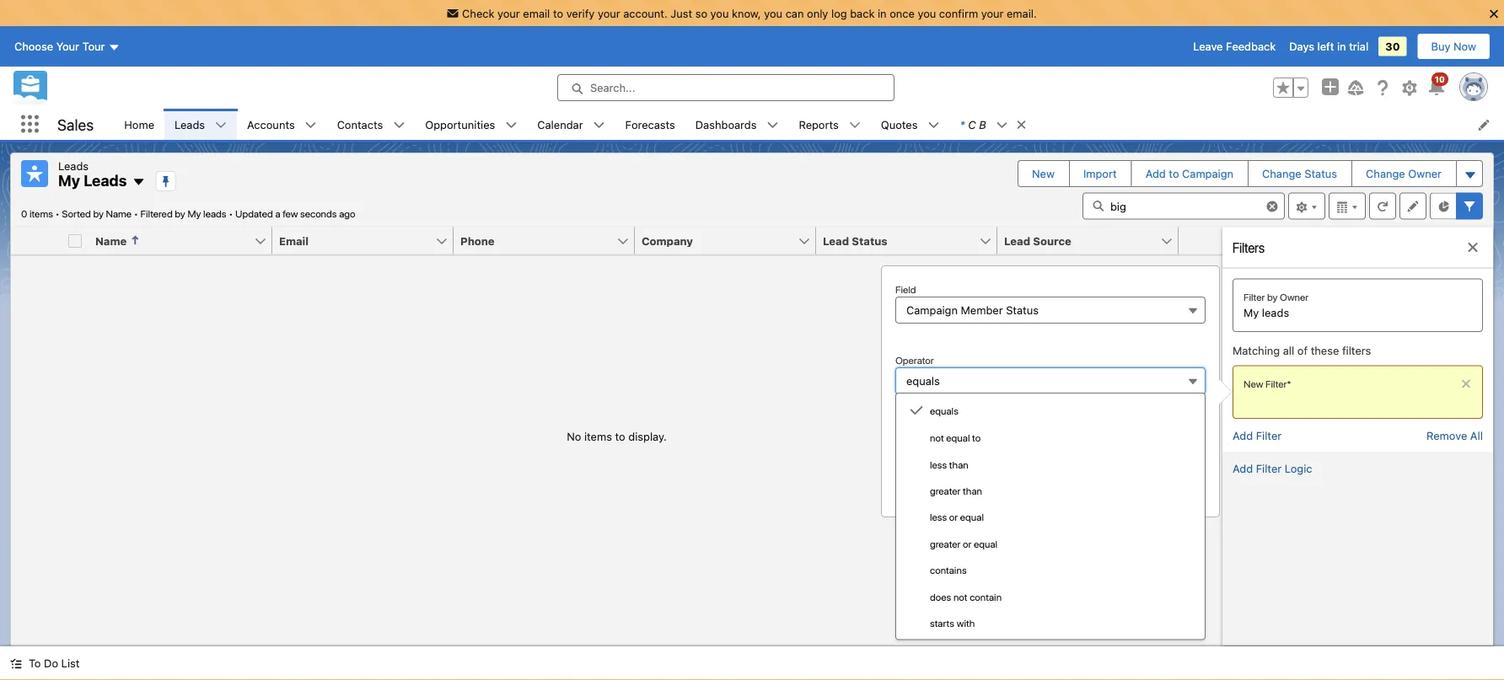 Task type: locate. For each thing, give the bounding box(es) containing it.
company element
[[635, 227, 827, 255]]

text default image
[[1016, 119, 1028, 131], [215, 119, 227, 131], [767, 119, 779, 131], [849, 119, 861, 131], [928, 119, 940, 131], [10, 658, 22, 670]]

import
[[1084, 167, 1117, 180]]

home link
[[114, 109, 165, 140]]

calendar list item
[[527, 109, 615, 140]]

1 horizontal spatial you
[[765, 7, 783, 19]]

lead inside lead source button
[[1005, 235, 1031, 247]]

all
[[1284, 344, 1295, 357]]

logic
[[1285, 462, 1313, 475]]

add up add filter logic
[[1233, 429, 1254, 442]]

name down my leads status
[[95, 235, 127, 247]]

0 inside value 0 options selected
[[910, 442, 917, 454]]

equal for greater
[[974, 538, 998, 550]]

email element
[[272, 227, 464, 255]]

to left display.
[[615, 430, 626, 443]]

member
[[961, 304, 1004, 317]]

status inside 'button'
[[852, 235, 888, 247]]

2 vertical spatial status
[[1007, 304, 1039, 317]]

1 less from the top
[[931, 459, 948, 471]]

change
[[1263, 167, 1302, 180], [1367, 167, 1406, 180]]

• left updated
[[229, 208, 233, 220]]

1 vertical spatial items
[[585, 430, 612, 443]]

0 vertical spatial *
[[960, 118, 965, 131]]

equal up greater or equal
[[961, 512, 984, 524]]

email.
[[1007, 7, 1038, 19]]

items up item number image
[[29, 208, 53, 220]]

1 vertical spatial or
[[963, 538, 972, 550]]

leads up my leads status
[[84, 172, 127, 190]]

to up search my leads list view. search field
[[1170, 167, 1180, 180]]

to
[[553, 7, 564, 19], [1170, 167, 1180, 180], [615, 430, 626, 443], [973, 432, 981, 444]]

my up name element
[[188, 208, 201, 220]]

0 vertical spatial new
[[1033, 167, 1055, 180]]

1 vertical spatial *
[[1288, 378, 1292, 390]]

trial
[[1350, 40, 1369, 53]]

not up less than
[[931, 432, 945, 444]]

filter for add filter logic
[[1257, 462, 1282, 475]]

my
[[58, 172, 80, 190], [188, 208, 201, 220], [1244, 307, 1260, 319]]

1 horizontal spatial leads
[[1263, 307, 1290, 319]]

1 vertical spatial than
[[963, 485, 983, 497]]

0 vertical spatial than
[[950, 459, 969, 471]]

your
[[56, 40, 79, 53]]

now
[[1454, 40, 1477, 53]]

1 vertical spatial greater
[[931, 538, 961, 550]]

0 horizontal spatial *
[[960, 118, 965, 131]]

sales
[[57, 115, 94, 134]]

greater
[[931, 485, 961, 497], [931, 538, 961, 550]]

name left the filtered
[[106, 208, 132, 220]]

my up sorted on the top left of page
[[58, 172, 80, 190]]

1 horizontal spatial 0
[[910, 442, 917, 454]]

to
[[29, 658, 41, 670]]

opportunities link
[[415, 109, 506, 140]]

0 vertical spatial leads
[[203, 208, 227, 220]]

action image
[[1179, 227, 1223, 254]]

leads link
[[165, 109, 215, 140]]

0 horizontal spatial 0
[[21, 208, 27, 220]]

equals up value 0 options selected
[[931, 406, 959, 417]]

leads
[[203, 208, 227, 220], [1263, 307, 1290, 319]]

equals
[[907, 375, 940, 388], [931, 406, 959, 417]]

in right left
[[1338, 40, 1347, 53]]

group
[[1274, 78, 1309, 98]]

0 vertical spatial or
[[950, 512, 959, 524]]

1 vertical spatial leads
[[1263, 307, 1290, 319]]

1 horizontal spatial •
[[134, 208, 138, 220]]

contain
[[970, 591, 1002, 603]]

1 horizontal spatial lead
[[1005, 235, 1031, 247]]

0 vertical spatial greater
[[931, 485, 961, 497]]

new down matching
[[1244, 378, 1264, 390]]

equals down operator
[[907, 375, 940, 388]]

lead inside lead status 'button'
[[823, 235, 850, 247]]

2 change from the left
[[1367, 167, 1406, 180]]

greater for greater or equal
[[931, 538, 961, 550]]

1 vertical spatial equal
[[961, 512, 984, 524]]

new inside the new button
[[1033, 167, 1055, 180]]

choose
[[14, 40, 53, 53]]

0 options selected button
[[896, 434, 1206, 460]]

0 horizontal spatial my
[[58, 172, 80, 190]]

dashboards list item
[[686, 109, 789, 140]]

1 vertical spatial my
[[188, 208, 201, 220]]

list containing home
[[114, 109, 1505, 140]]

than for less than
[[950, 459, 969, 471]]

starts with
[[931, 618, 975, 630]]

• left the filtered
[[134, 208, 138, 220]]

0 vertical spatial less
[[931, 459, 948, 471]]

2 horizontal spatial •
[[229, 208, 233, 220]]

than down options on the right bottom of page
[[950, 459, 969, 471]]

your left email.
[[982, 7, 1004, 19]]

leads list item
[[165, 109, 237, 140]]

add inside button
[[1146, 167, 1167, 180]]

1 horizontal spatial not
[[954, 591, 968, 603]]

name button
[[89, 227, 254, 254]]

none search field inside my leads|leads|list view 'element'
[[1083, 193, 1286, 220]]

1 lead from the left
[[823, 235, 850, 247]]

options
[[920, 442, 958, 454]]

no items to display.
[[567, 430, 667, 443]]

list box
[[896, 393, 1206, 641]]

greater up contains
[[931, 538, 961, 550]]

by right the filtered
[[175, 208, 185, 220]]

0 vertical spatial in
[[878, 7, 887, 19]]

dialog
[[882, 266, 1233, 641]]

text default image inside leads list item
[[215, 119, 227, 131]]

2 • from the left
[[134, 208, 138, 220]]

list item
[[950, 109, 1036, 140]]

add down add filter button
[[1233, 462, 1254, 475]]

equals inside option
[[931, 406, 959, 417]]

by up matching
[[1268, 291, 1278, 303]]

add for add to campaign
[[1146, 167, 1167, 180]]

0 horizontal spatial •
[[55, 208, 60, 220]]

2 horizontal spatial by
[[1268, 291, 1278, 303]]

0 vertical spatial 0
[[21, 208, 27, 220]]

2 vertical spatial equal
[[974, 538, 998, 550]]

value 0 options selected
[[896, 422, 1005, 454]]

than up less or equal
[[963, 485, 983, 497]]

leads left updated
[[203, 208, 227, 220]]

new for new
[[1033, 167, 1055, 180]]

of
[[1298, 344, 1309, 357]]

1 vertical spatial not
[[954, 591, 968, 603]]

your
[[498, 7, 520, 19], [598, 7, 621, 19], [982, 7, 1004, 19]]

0 down value
[[910, 442, 917, 454]]

you right so
[[711, 7, 729, 19]]

or down greater than
[[950, 512, 959, 524]]

2 horizontal spatial status
[[1305, 167, 1338, 180]]

or down less or equal
[[963, 538, 972, 550]]

check your email to verify your account. just so you know, you can only log back in once you confirm your email.
[[462, 7, 1038, 19]]

1 vertical spatial name
[[95, 235, 127, 247]]

new button
[[1019, 161, 1069, 186]]

0
[[21, 208, 27, 220], [910, 442, 917, 454]]

filter left the logic
[[1257, 462, 1282, 475]]

0 horizontal spatial status
[[852, 235, 888, 247]]

Field button
[[896, 297, 1206, 324]]

status
[[1305, 167, 1338, 180], [852, 235, 888, 247], [1007, 304, 1039, 317]]

0 horizontal spatial you
[[711, 7, 729, 19]]

* inside list item
[[960, 118, 965, 131]]

* left c at the top right
[[960, 118, 965, 131]]

None search field
[[1083, 193, 1286, 220]]

you right once at the top of page
[[918, 7, 937, 19]]

quotes list item
[[871, 109, 950, 140]]

2 less from the top
[[931, 512, 948, 524]]

10
[[1436, 74, 1446, 84]]

add for add filter logic
[[1233, 462, 1254, 475]]

by
[[93, 208, 104, 220], [175, 208, 185, 220], [1268, 291, 1278, 303]]

buy
[[1432, 40, 1451, 53]]

list
[[114, 109, 1505, 140]]

account.
[[624, 7, 668, 19]]

items for 0
[[29, 208, 53, 220]]

equal for less
[[961, 512, 984, 524]]

3 your from the left
[[982, 7, 1004, 19]]

1 horizontal spatial campaign
[[1183, 167, 1234, 180]]

2 vertical spatial my
[[1244, 307, 1260, 319]]

2 horizontal spatial you
[[918, 7, 937, 19]]

0 vertical spatial my
[[58, 172, 80, 190]]

text default image inside opportunities 'list item'
[[506, 119, 517, 131]]

new filter *
[[1244, 378, 1292, 390]]

items right no
[[585, 430, 612, 443]]

your right verify on the left of page
[[598, 7, 621, 19]]

1 horizontal spatial your
[[598, 7, 621, 19]]

status inside button
[[1305, 167, 1338, 180]]

0 vertical spatial name
[[106, 208, 132, 220]]

1 vertical spatial less
[[931, 512, 948, 524]]

check
[[462, 7, 495, 19]]

text default image left reports
[[767, 119, 779, 131]]

leads inside filter by owner my leads
[[1263, 307, 1290, 319]]

•
[[55, 208, 60, 220], [134, 208, 138, 220], [229, 208, 233, 220]]

text default image right b on the top of the page
[[1016, 119, 1028, 131]]

filters
[[1233, 240, 1265, 256]]

2 horizontal spatial my
[[1244, 307, 1260, 319]]

email
[[523, 7, 550, 19]]

dialog containing campaign member status
[[882, 266, 1233, 641]]

leave feedback link
[[1194, 40, 1277, 53]]

you left can
[[765, 7, 783, 19]]

• left sorted on the top left of page
[[55, 208, 60, 220]]

1 vertical spatial 0
[[910, 442, 917, 454]]

filter down all
[[1266, 378, 1288, 390]]

less down greater than
[[931, 512, 948, 524]]

filter
[[1244, 291, 1266, 303], [1266, 378, 1288, 390], [1257, 429, 1282, 442], [1257, 462, 1282, 475]]

text default image right reports
[[849, 119, 861, 131]]

less for less than
[[931, 459, 948, 471]]

0 horizontal spatial owner
[[1281, 291, 1309, 303]]

starts
[[931, 618, 955, 630]]

0 vertical spatial campaign
[[1183, 167, 1234, 180]]

to inside list box
[[973, 432, 981, 444]]

1 vertical spatial owner
[[1281, 291, 1309, 303]]

c
[[969, 118, 977, 131]]

leads right home on the left of page
[[175, 118, 205, 131]]

0 horizontal spatial by
[[93, 208, 104, 220]]

30
[[1386, 40, 1401, 53]]

buy now
[[1432, 40, 1477, 53]]

text default image inside list item
[[1016, 119, 1028, 131]]

1 greater from the top
[[931, 485, 961, 497]]

lead source button
[[998, 227, 1161, 254]]

text default image right quotes
[[928, 119, 940, 131]]

0 vertical spatial owner
[[1409, 167, 1443, 180]]

2 horizontal spatial your
[[982, 7, 1004, 19]]

1 horizontal spatial items
[[585, 430, 612, 443]]

new left import
[[1033, 167, 1055, 180]]

status for change status
[[1305, 167, 1338, 180]]

0 vertical spatial add
[[1146, 167, 1167, 180]]

0 up item number image
[[21, 208, 27, 220]]

text default image inside contacts 'list item'
[[393, 119, 405, 131]]

text default image inside accounts list item
[[305, 119, 317, 131]]

filter inside filter by owner my leads
[[1244, 291, 1266, 303]]

not
[[931, 432, 945, 444], [954, 591, 968, 603]]

add up search my leads list view. search field
[[1146, 167, 1167, 180]]

contains
[[931, 565, 967, 577]]

your left email
[[498, 7, 520, 19]]

less down options on the right bottom of page
[[931, 459, 948, 471]]

lead
[[823, 235, 850, 247], [1005, 235, 1031, 247]]

1 horizontal spatial my
[[188, 208, 201, 220]]

reports list item
[[789, 109, 871, 140]]

add to campaign
[[1146, 167, 1234, 180]]

less or equal
[[931, 512, 984, 524]]

less than
[[931, 459, 969, 471]]

to right options on the right bottom of page
[[973, 432, 981, 444]]

by inside filter by owner my leads
[[1268, 291, 1278, 303]]

0 vertical spatial items
[[29, 208, 53, 220]]

list box inside dialog
[[896, 393, 1206, 641]]

cell inside my leads|leads|list view 'element'
[[62, 227, 89, 255]]

0 horizontal spatial campaign
[[907, 304, 958, 317]]

item number image
[[11, 227, 62, 254]]

greater down less than
[[931, 485, 961, 497]]

my up matching
[[1244, 307, 1260, 319]]

0 horizontal spatial lead
[[823, 235, 850, 247]]

filter up add filter logic
[[1257, 429, 1282, 442]]

0 horizontal spatial new
[[1033, 167, 1055, 180]]

only
[[807, 7, 829, 19]]

filter for new filter *
[[1266, 378, 1288, 390]]

not right does
[[954, 591, 968, 603]]

name element
[[89, 227, 283, 255]]

1 horizontal spatial change
[[1367, 167, 1406, 180]]

by right sorted on the top left of page
[[93, 208, 104, 220]]

0 vertical spatial not
[[931, 432, 945, 444]]

1 horizontal spatial new
[[1244, 378, 1264, 390]]

filter down filters
[[1244, 291, 1266, 303]]

1 horizontal spatial *
[[1288, 378, 1292, 390]]

1 vertical spatial add
[[1233, 429, 1254, 442]]

2 vertical spatial add
[[1233, 462, 1254, 475]]

text default image inside dashboards list item
[[767, 119, 779, 131]]

1 horizontal spatial in
[[1338, 40, 1347, 53]]

1 horizontal spatial status
[[1007, 304, 1039, 317]]

equal up less than
[[947, 432, 971, 444]]

lead for lead source
[[1005, 235, 1031, 247]]

greater for greater than
[[931, 485, 961, 497]]

in right back
[[878, 7, 887, 19]]

add filter logic
[[1233, 462, 1313, 475]]

1 vertical spatial new
[[1244, 378, 1264, 390]]

items
[[29, 208, 53, 220], [585, 430, 612, 443]]

text default image
[[305, 119, 317, 131], [393, 119, 405, 131], [506, 119, 517, 131], [594, 119, 605, 131], [997, 119, 1009, 131], [132, 176, 146, 189], [1467, 241, 1481, 254], [910, 404, 924, 418]]

1 vertical spatial campaign
[[907, 304, 958, 317]]

0 horizontal spatial change
[[1263, 167, 1302, 180]]

0 horizontal spatial in
[[878, 7, 887, 19]]

dashboards
[[696, 118, 757, 131]]

0 horizontal spatial or
[[950, 512, 959, 524]]

leads up all
[[1263, 307, 1290, 319]]

2 greater from the top
[[931, 538, 961, 550]]

0 vertical spatial equals
[[907, 375, 940, 388]]

item number element
[[11, 227, 62, 255]]

left
[[1318, 40, 1335, 53]]

operator
[[896, 354, 934, 366]]

back
[[851, 7, 875, 19]]

text default image left to
[[10, 658, 22, 670]]

my leads status
[[21, 208, 235, 220]]

1 change from the left
[[1263, 167, 1302, 180]]

0 vertical spatial status
[[1305, 167, 1338, 180]]

0 horizontal spatial not
[[931, 432, 945, 444]]

no
[[567, 430, 582, 443]]

0 horizontal spatial items
[[29, 208, 53, 220]]

lead for lead status
[[823, 235, 850, 247]]

forecasts
[[626, 118, 676, 131]]

* down all
[[1288, 378, 1292, 390]]

contacts link
[[327, 109, 393, 140]]

campaign inside button
[[1183, 167, 1234, 180]]

reports
[[799, 118, 839, 131]]

* inside my leads|leads|list view 'element'
[[1288, 378, 1292, 390]]

1 horizontal spatial owner
[[1409, 167, 1443, 180]]

cell
[[62, 227, 89, 255]]

text default image inside list item
[[997, 119, 1009, 131]]

0 horizontal spatial leads
[[203, 208, 227, 220]]

equal down less or equal
[[974, 538, 998, 550]]

than
[[950, 459, 969, 471], [963, 485, 983, 497]]

list box containing equals
[[896, 393, 1206, 641]]

text default image inside quotes list item
[[928, 119, 940, 131]]

1 vertical spatial equals
[[931, 406, 959, 417]]

0 horizontal spatial your
[[498, 7, 520, 19]]

leads
[[175, 118, 205, 131], [58, 159, 89, 172], [84, 172, 127, 190]]

1 vertical spatial status
[[852, 235, 888, 247]]

1 horizontal spatial or
[[963, 538, 972, 550]]

lead status
[[823, 235, 888, 247]]

*
[[960, 118, 965, 131], [1288, 378, 1292, 390]]

equals inside operator button
[[907, 375, 940, 388]]

add
[[1146, 167, 1167, 180], [1233, 429, 1254, 442], [1233, 462, 1254, 475]]

campaign down field
[[907, 304, 958, 317]]

text default image left accounts link
[[215, 119, 227, 131]]

2 lead from the left
[[1005, 235, 1031, 247]]

lead status element
[[817, 227, 1008, 255]]

text default image inside reports list item
[[849, 119, 861, 131]]

campaign up search my leads list view. search field
[[1183, 167, 1234, 180]]



Task type: vqa. For each thing, say whether or not it's contained in the screenshot.
THAN
yes



Task type: describe. For each thing, give the bounding box(es) containing it.
1 • from the left
[[55, 208, 60, 220]]

greater than
[[931, 485, 983, 497]]

choose your tour
[[14, 40, 105, 53]]

dashboards link
[[686, 109, 767, 140]]

0 vertical spatial equal
[[947, 432, 971, 444]]

or for greater
[[963, 538, 972, 550]]

company
[[642, 235, 694, 247]]

remove all
[[1427, 429, 1484, 442]]

2 your from the left
[[598, 7, 621, 19]]

items for no
[[585, 430, 612, 443]]

add filter
[[1233, 429, 1282, 442]]

to right email
[[553, 7, 564, 19]]

less for less or equal
[[931, 512, 948, 524]]

0 inside my leads|leads|list view 'element'
[[21, 208, 27, 220]]

these
[[1312, 344, 1340, 357]]

opportunities
[[425, 118, 495, 131]]

leads down the sales
[[58, 159, 89, 172]]

once
[[890, 7, 915, 19]]

add to campaign button
[[1133, 161, 1248, 186]]

matching
[[1233, 344, 1281, 357]]

search...
[[591, 81, 636, 94]]

calendar
[[538, 118, 583, 131]]

remove
[[1427, 429, 1468, 442]]

my leads|leads|list view element
[[10, 153, 1495, 647]]

calendar link
[[527, 109, 594, 140]]

reports link
[[789, 109, 849, 140]]

phone element
[[454, 227, 645, 255]]

choose your tour button
[[13, 33, 121, 60]]

text default image inside calendar list item
[[594, 119, 605, 131]]

change owner button
[[1353, 161, 1456, 186]]

quotes link
[[871, 109, 928, 140]]

know,
[[732, 7, 762, 19]]

import button
[[1070, 161, 1131, 186]]

change status button
[[1249, 161, 1352, 186]]

change status
[[1263, 167, 1338, 180]]

1 horizontal spatial by
[[175, 208, 185, 220]]

10 button
[[1427, 73, 1449, 98]]

b
[[980, 118, 987, 131]]

add filter logic button
[[1233, 462, 1313, 475]]

change for change status
[[1263, 167, 1302, 180]]

display.
[[629, 430, 667, 443]]

search... button
[[558, 74, 895, 101]]

feedback
[[1227, 40, 1277, 53]]

buy now button
[[1418, 33, 1492, 60]]

can
[[786, 7, 804, 19]]

status inside field button
[[1007, 304, 1039, 317]]

to do list
[[29, 658, 80, 670]]

list
[[61, 658, 80, 670]]

add filter button
[[1233, 429, 1282, 442]]

phone
[[461, 235, 495, 247]]

quotes
[[881, 118, 918, 131]]

add for add filter
[[1233, 429, 1254, 442]]

owner inside filter by owner my leads
[[1281, 291, 1309, 303]]

1 vertical spatial in
[[1338, 40, 1347, 53]]

leads inside list item
[[175, 118, 205, 131]]

lead status button
[[817, 227, 979, 254]]

to inside button
[[1170, 167, 1180, 180]]

lead source
[[1005, 235, 1072, 247]]

text default image for quotes
[[928, 119, 940, 131]]

seconds
[[300, 208, 337, 220]]

days
[[1290, 40, 1315, 53]]

so
[[696, 7, 708, 19]]

accounts
[[247, 118, 295, 131]]

all
[[1471, 429, 1484, 442]]

new for new filter *
[[1244, 378, 1264, 390]]

list item containing *
[[950, 109, 1036, 140]]

confirm
[[940, 7, 979, 19]]

ago
[[339, 208, 356, 220]]

3 you from the left
[[918, 7, 937, 19]]

action element
[[1179, 227, 1223, 255]]

filters
[[1343, 344, 1372, 357]]

change owner
[[1367, 167, 1443, 180]]

filter for add filter
[[1257, 429, 1282, 442]]

name inside button
[[95, 235, 127, 247]]

leave feedback
[[1194, 40, 1277, 53]]

opportunities list item
[[415, 109, 527, 140]]

to do list button
[[0, 647, 90, 681]]

than for greater than
[[963, 485, 983, 497]]

email
[[279, 235, 309, 247]]

filter by owner my leads
[[1244, 291, 1309, 319]]

* c b
[[960, 118, 987, 131]]

1 your from the left
[[498, 7, 520, 19]]

my inside filter by owner my leads
[[1244, 307, 1260, 319]]

days left in trial
[[1290, 40, 1369, 53]]

text default image for dashboards
[[767, 119, 779, 131]]

a
[[275, 208, 281, 220]]

does not contain
[[931, 591, 1002, 603]]

2 you from the left
[[765, 7, 783, 19]]

accounts list item
[[237, 109, 327, 140]]

selected
[[961, 442, 1005, 454]]

Search My Leads list view. search field
[[1083, 193, 1286, 220]]

filtered
[[141, 208, 173, 220]]

forecasts link
[[615, 109, 686, 140]]

text default image for leads
[[215, 119, 227, 131]]

home
[[124, 118, 154, 131]]

text default image for reports
[[849, 119, 861, 131]]

lead source element
[[998, 227, 1189, 255]]

campaign member status
[[907, 304, 1039, 317]]

equals option
[[897, 397, 1206, 424]]

just
[[671, 7, 693, 19]]

matching all of these filters
[[1233, 344, 1372, 357]]

or for less
[[950, 512, 959, 524]]

contacts list item
[[327, 109, 415, 140]]

accounts link
[[237, 109, 305, 140]]

text default image inside to do list button
[[10, 658, 22, 670]]

phone button
[[454, 227, 617, 254]]

email button
[[272, 227, 435, 254]]

Operator button
[[896, 368, 1206, 395]]

text default image inside equals option
[[910, 404, 924, 418]]

greater or equal
[[931, 538, 998, 550]]

with
[[957, 618, 975, 630]]

owner inside button
[[1409, 167, 1443, 180]]

3 • from the left
[[229, 208, 233, 220]]

company button
[[635, 227, 798, 254]]

status for lead status
[[852, 235, 888, 247]]

1 you from the left
[[711, 7, 729, 19]]

change for change owner
[[1367, 167, 1406, 180]]

value
[[896, 422, 924, 434]]

campaign inside field button
[[907, 304, 958, 317]]

0 items • sorted by name • filtered by my leads • updated a few seconds ago
[[21, 208, 356, 220]]

remove all button
[[1427, 429, 1484, 442]]

my leads
[[58, 172, 127, 190]]

source
[[1034, 235, 1072, 247]]

verify
[[567, 7, 595, 19]]



